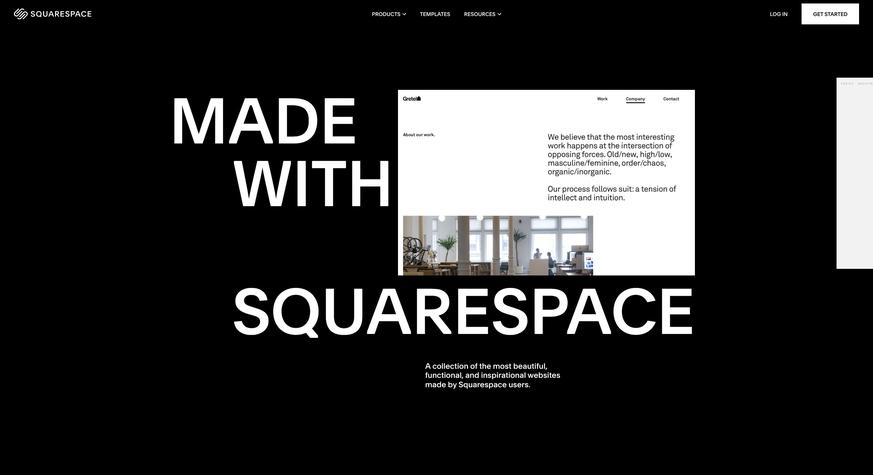 Task type: vqa. For each thing, say whether or not it's contained in the screenshot.
Get Started LINK
yes



Task type: locate. For each thing, give the bounding box(es) containing it.
a squarespace site screenshot of caylonhackwith.com image
[[837, 78, 873, 269]]

por
[[767, 28, 873, 105]]

squarespace logo image
[[14, 8, 91, 20]]

products
[[372, 11, 401, 17]]

log             in link
[[770, 11, 788, 17]]

por main content
[[0, 0, 873, 476]]

started
[[825, 11, 848, 17]]

get started
[[813, 11, 848, 17]]



Task type: describe. For each thing, give the bounding box(es) containing it.
in
[[783, 11, 788, 17]]

products button
[[372, 0, 406, 28]]

squarespace logo link
[[14, 8, 183, 20]]

get
[[813, 11, 824, 17]]

a squarespace site screenshot of gretelny.com image
[[398, 90, 695, 276]]

log             in
[[770, 11, 788, 17]]

resources
[[464, 11, 496, 17]]

get started link
[[802, 3, 859, 24]]

templates
[[420, 11, 450, 17]]

resources button
[[464, 0, 501, 28]]

log
[[770, 11, 781, 17]]

templates link
[[420, 0, 450, 28]]



